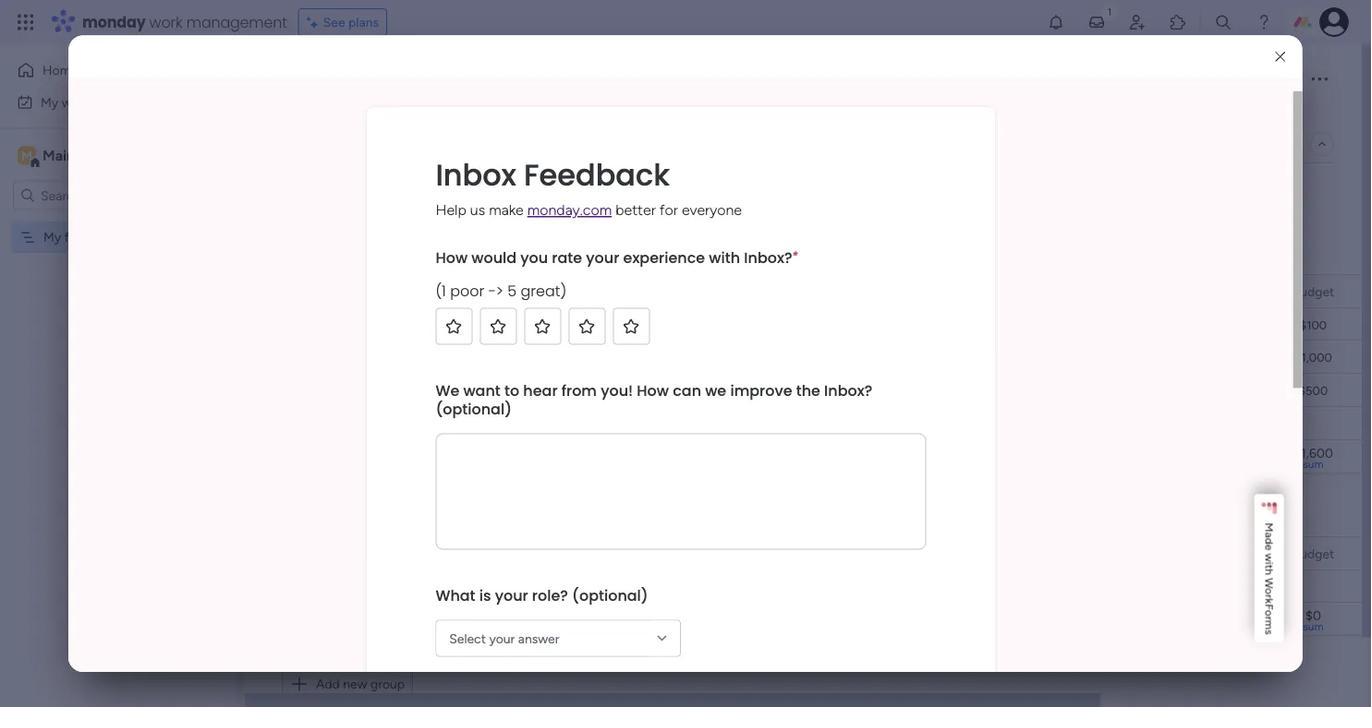 Task type: locate. For each thing, give the bounding box(es) containing it.
0 vertical spatial first
[[331, 59, 384, 100]]

see more
[[843, 102, 898, 118]]

see for see more
[[843, 102, 865, 118]]

work
[[149, 12, 183, 32], [62, 94, 90, 110]]

$0 sum
[[1303, 608, 1324, 634]]

month
[[356, 244, 412, 268], [359, 506, 416, 530]]

month right this
[[356, 244, 412, 268]]

1 horizontal spatial see
[[843, 102, 865, 118]]

0 horizontal spatial main
[[43, 147, 75, 165]]

my first board up type on the top left
[[281, 59, 479, 100]]

show board description image
[[492, 70, 514, 89]]

month right next
[[359, 506, 416, 530]]

of
[[385, 103, 398, 119], [703, 103, 715, 119]]

0 horizontal spatial of
[[385, 103, 398, 119]]

my first board down search in workspace field
[[43, 230, 124, 245]]

first
[[331, 59, 384, 100], [64, 230, 87, 245]]

1 budget from the top
[[1293, 284, 1335, 299]]

1 vertical spatial sum
[[1303, 621, 1324, 634]]

due date
[[899, 546, 952, 562]]

inbox image
[[1088, 13, 1106, 31]]

1 vertical spatial see
[[843, 102, 865, 118]]

$1,600
[[1294, 445, 1333, 461]]

of right type on the top left
[[385, 103, 398, 119]]

1 vertical spatial board
[[91, 230, 124, 245]]

main left table
[[309, 136, 336, 152]]

0 horizontal spatial board
[[91, 230, 124, 245]]

1 right /
[[1284, 72, 1289, 87]]

board up project.
[[391, 59, 479, 100]]

see left more
[[843, 102, 865, 118]]

workspace
[[78, 147, 152, 165]]

Budget field
[[1288, 281, 1339, 302], [1288, 544, 1339, 564]]

project.
[[401, 103, 445, 119]]

table
[[340, 136, 370, 152]]

0 vertical spatial board
[[391, 59, 479, 100]]

0 horizontal spatial first
[[64, 230, 87, 245]]

1 horizontal spatial main
[[309, 136, 336, 152]]

my first board inside list box
[[43, 230, 124, 245]]

see more link
[[841, 101, 900, 119]]

main right 'workspace' image
[[43, 147, 75, 165]]

2 of from the left
[[703, 103, 715, 119]]

1 horizontal spatial 1
[[1284, 72, 1289, 87]]

first down search in workspace field
[[64, 230, 87, 245]]

board
[[391, 59, 479, 100], [91, 230, 124, 245]]

2 sum from the top
[[1303, 621, 1324, 634]]

This month field
[[313, 244, 417, 268]]

1 vertical spatial work
[[62, 94, 90, 110]]

type
[[356, 103, 382, 119]]

1 sum from the top
[[1303, 458, 1324, 471]]

budget for 2nd budget field from the bottom of the page
[[1293, 284, 1335, 299]]

see left plans
[[323, 14, 345, 30]]

0 horizontal spatial work
[[62, 94, 90, 110]]

project
[[787, 103, 829, 119]]

1 vertical spatial my first board
[[43, 230, 124, 245]]

notifications image
[[1047, 13, 1066, 31]]

sum
[[1303, 458, 1324, 471], [1303, 621, 1324, 634]]

project for project 3
[[349, 384, 391, 399]]

0 horizontal spatial my first board
[[43, 230, 124, 245]]

0 vertical spatial month
[[356, 244, 412, 268]]

1 horizontal spatial board
[[391, 59, 479, 100]]

board inside list box
[[91, 230, 124, 245]]

column information image
[[836, 547, 851, 561]]

board down search in workspace field
[[91, 230, 124, 245]]

see inside see more link
[[843, 102, 865, 118]]

where
[[719, 103, 755, 119]]

home button
[[11, 55, 199, 85]]

work for monday
[[149, 12, 183, 32]]

of right track
[[703, 103, 715, 119]]

1 vertical spatial first
[[64, 230, 87, 245]]

budget field up $0
[[1288, 544, 1339, 564]]

see
[[323, 14, 345, 30], [843, 102, 865, 118]]

month for this month
[[356, 244, 412, 268]]

1 horizontal spatial of
[[703, 103, 715, 119]]

first up type on the top left
[[331, 59, 384, 100]]

budget for 2nd budget field from the top of the page
[[1293, 546, 1335, 562]]

due
[[899, 546, 923, 562]]

main workspace
[[43, 147, 152, 165]]

main inside workspace selection element
[[43, 147, 75, 165]]

work right 'monday'
[[149, 12, 183, 32]]

2 budget from the top
[[1293, 546, 1335, 562]]

add to favorites image
[[524, 70, 542, 88]]

my inside list box
[[43, 230, 61, 245]]

1 vertical spatial month
[[359, 506, 416, 530]]

3
[[394, 384, 401, 399]]

0 vertical spatial see
[[323, 14, 345, 30]]

apps image
[[1169, 13, 1188, 31]]

Search field
[[429, 180, 485, 206]]

keep
[[640, 103, 668, 119]]

next month
[[318, 506, 416, 530]]

project 2
[[349, 350, 402, 366]]

sum inside the $1,600 sum
[[1303, 458, 1324, 471]]

management
[[186, 12, 287, 32]]

1 up the '2'
[[394, 317, 400, 333]]

month inside "field"
[[356, 244, 412, 268]]

date
[[926, 546, 952, 562]]

my inside button
[[41, 94, 58, 110]]

main
[[309, 136, 336, 152], [43, 147, 75, 165]]

see inside see plans button
[[323, 14, 345, 30]]

monday work management
[[82, 12, 287, 32]]

project
[[461, 283, 503, 299], [349, 317, 391, 333], [349, 350, 391, 366], [349, 384, 391, 399], [461, 546, 503, 561]]

1 vertical spatial budget field
[[1288, 544, 1339, 564]]

main inside button
[[309, 136, 336, 152]]

month inside field
[[359, 506, 416, 530]]

0 vertical spatial sum
[[1303, 458, 1324, 471]]

filter button
[[581, 178, 668, 208]]

add
[[316, 677, 340, 693]]

track
[[671, 103, 700, 119]]

project 1
[[349, 317, 400, 333]]

first inside list box
[[64, 230, 87, 245]]

/
[[1276, 72, 1281, 87]]

1 vertical spatial budget
[[1293, 546, 1335, 562]]

option
[[0, 221, 236, 225]]

your
[[758, 103, 783, 119]]

work inside button
[[62, 94, 90, 110]]

my down search in workspace field
[[43, 230, 61, 245]]

budget up $0
[[1293, 546, 1335, 562]]

1
[[1284, 72, 1289, 87], [394, 317, 400, 333]]

project 3
[[349, 384, 401, 399]]

my first board
[[281, 59, 479, 100], [43, 230, 124, 245]]

0 horizontal spatial 1
[[394, 317, 400, 333]]

0 vertical spatial 1
[[1284, 72, 1289, 87]]

$1,600 sum
[[1294, 445, 1333, 471]]

0 horizontal spatial see
[[323, 14, 345, 30]]

and
[[615, 103, 637, 119]]

work down home
[[62, 94, 90, 110]]

budget up $100
[[1293, 284, 1335, 299]]

1 horizontal spatial work
[[149, 12, 183, 32]]

search everything image
[[1214, 13, 1233, 31]]

0 vertical spatial budget
[[1293, 284, 1335, 299]]

budget field up $100
[[1288, 281, 1339, 302]]

1 budget field from the top
[[1288, 281, 1339, 302]]

1 horizontal spatial my first board
[[281, 59, 479, 100]]

budget
[[1293, 284, 1335, 299], [1293, 546, 1335, 562]]

0 vertical spatial budget field
[[1288, 281, 1339, 302]]

sum for $0
[[1303, 621, 1324, 634]]

main table button
[[280, 129, 384, 159]]

0 vertical spatial my first board
[[281, 59, 479, 100]]

add new group
[[316, 677, 405, 693]]

assign
[[449, 103, 487, 119]]

main for main workspace
[[43, 147, 75, 165]]

invite members image
[[1128, 13, 1147, 31]]

john smith image
[[1320, 7, 1349, 37]]

$1,000
[[1295, 351, 1333, 366]]

my down home
[[41, 94, 58, 110]]

sum for $1,600
[[1303, 458, 1324, 471]]

my
[[281, 59, 323, 100], [41, 94, 58, 110], [43, 230, 61, 245]]

status
[[781, 546, 818, 562]]

0 vertical spatial work
[[149, 12, 183, 32]]



Task type: vqa. For each thing, say whether or not it's contained in the screenshot.
THE SEARCH EVERYTHING icon
yes



Task type: describe. For each thing, give the bounding box(es) containing it.
monday
[[82, 12, 146, 32]]

person button
[[495, 178, 575, 208]]

$100
[[1300, 318, 1327, 333]]

add new group button
[[282, 670, 413, 700]]

my up manage
[[281, 59, 323, 100]]

this
[[318, 244, 352, 268]]

manage
[[283, 103, 329, 119]]

home
[[43, 62, 78, 78]]

Search in workspace field
[[39, 185, 154, 206]]

workspace image
[[18, 146, 36, 166]]

1 of from the left
[[385, 103, 398, 119]]

timelines
[[560, 103, 612, 119]]

invite / 1
[[1240, 72, 1289, 87]]

select product image
[[17, 13, 35, 31]]

activity
[[1119, 72, 1164, 87]]

main for main table
[[309, 136, 336, 152]]

month for next month
[[359, 506, 416, 530]]

manage any type of project. assign owners, set timelines and keep track of where your project stands.
[[283, 103, 873, 119]]

see for see plans
[[323, 14, 345, 30]]

$500
[[1299, 384, 1328, 399]]

owners,
[[490, 103, 536, 119]]

1 inside button
[[1284, 72, 1289, 87]]

project for project 2
[[349, 350, 391, 366]]

work for my
[[62, 94, 90, 110]]

$0
[[1306, 608, 1322, 624]]

my work button
[[11, 87, 199, 117]]

activity button
[[1111, 65, 1199, 94]]

Due date field
[[895, 544, 956, 564]]

2
[[394, 350, 402, 366]]

stuck
[[782, 383, 816, 399]]

this month
[[318, 244, 412, 268]]

Owner field
[[668, 544, 716, 564]]

set
[[539, 103, 557, 119]]

Status field
[[776, 544, 823, 564]]

arrow down image
[[646, 182, 668, 204]]

new
[[343, 677, 367, 693]]

workspace selection element
[[18, 145, 154, 169]]

help image
[[1255, 13, 1274, 31]]

invite
[[1240, 72, 1272, 87]]

see plans button
[[298, 8, 387, 36]]

filter
[[610, 185, 639, 201]]

my first board list box
[[0, 218, 236, 503]]

2 budget field from the top
[[1288, 544, 1339, 564]]

plans
[[348, 14, 379, 30]]

m
[[21, 148, 32, 164]]

see plans
[[323, 14, 379, 30]]

invite / 1 button
[[1206, 65, 1298, 94]]

more
[[868, 102, 898, 118]]

person
[[525, 185, 564, 201]]

Next month field
[[313, 506, 420, 530]]

owner
[[672, 546, 711, 562]]

1 image
[[1102, 1, 1118, 22]]

project for project 1
[[349, 317, 391, 333]]

my work
[[41, 94, 90, 110]]

next
[[318, 506, 355, 530]]

1 horizontal spatial first
[[331, 59, 384, 100]]

stands.
[[832, 103, 873, 119]]

1 vertical spatial 1
[[394, 317, 400, 333]]

My first board field
[[276, 59, 484, 100]]

main table
[[309, 136, 370, 152]]

collapse board header image
[[1315, 137, 1330, 152]]

any
[[332, 103, 353, 119]]

group
[[371, 677, 405, 693]]



